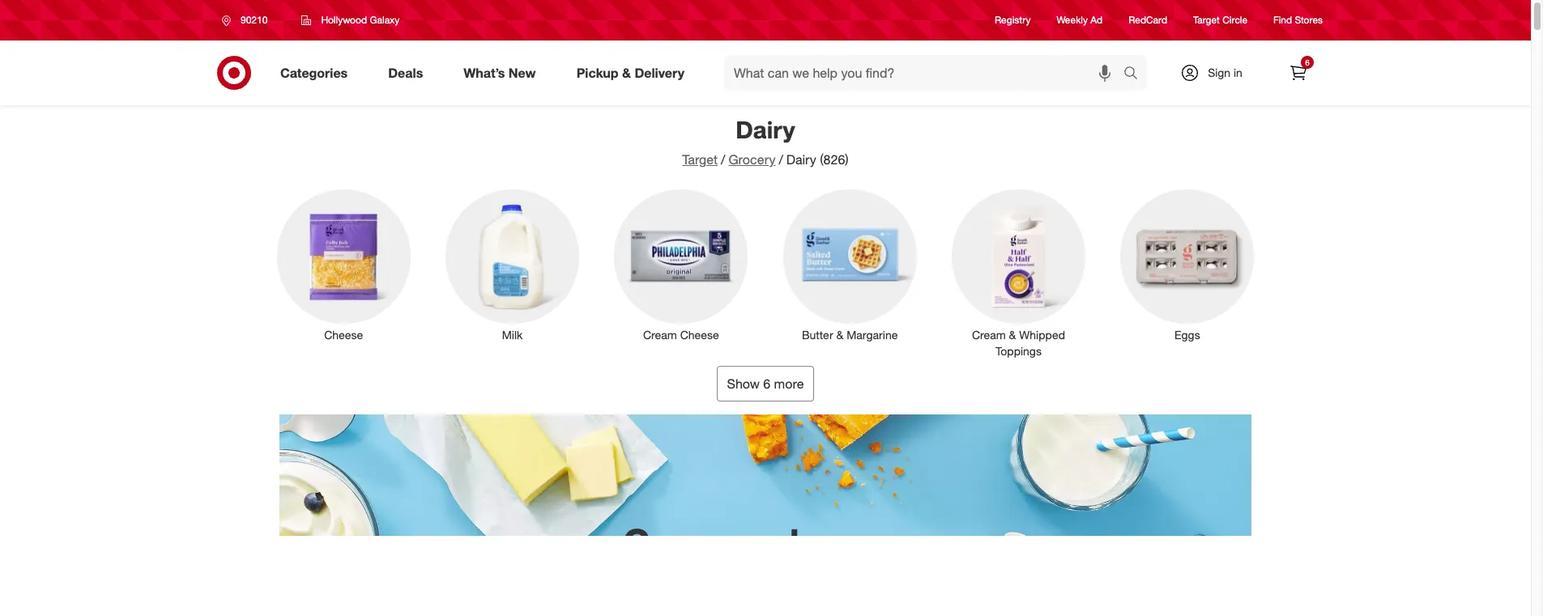 Task type: vqa. For each thing, say whether or not it's contained in the screenshot.
2nd free shipping with $35 orders* * exclusions apply. from right
no



Task type: locate. For each thing, give the bounding box(es) containing it.
dairy
[[736, 115, 795, 144], [786, 151, 816, 168]]

target circle link
[[1193, 13, 1248, 27]]

1 cream from the left
[[643, 328, 677, 342]]

cream inside cream & whipped toppings
[[972, 328, 1006, 342]]

categories
[[280, 64, 348, 81]]

grocery link
[[729, 151, 776, 168]]

redcard link
[[1129, 13, 1167, 27]]

2 cheese from the left
[[680, 328, 719, 342]]

creamy, dreamy
[[623, 520, 908, 565]]

/ right target link
[[721, 151, 725, 168]]

target left circle
[[1193, 14, 1220, 26]]

2 horizontal spatial &
[[1009, 328, 1016, 342]]

1 horizontal spatial &
[[836, 328, 844, 342]]

find
[[1274, 14, 1292, 26]]

1 vertical spatial 6
[[763, 376, 771, 392]]

weekly ad
[[1057, 14, 1103, 26]]

1 vertical spatial target
[[682, 151, 718, 168]]

6 link
[[1281, 55, 1316, 91]]

90210
[[241, 14, 268, 26]]

butter
[[802, 328, 833, 342]]

0 horizontal spatial /
[[721, 151, 725, 168]]

0 horizontal spatial target
[[682, 151, 718, 168]]

target inside "link"
[[1193, 14, 1220, 26]]

cream cheese
[[643, 328, 719, 342]]

target left grocery link
[[682, 151, 718, 168]]

weekly ad link
[[1057, 13, 1103, 27]]

sign
[[1208, 66, 1231, 79]]

cream
[[643, 328, 677, 342], [972, 328, 1006, 342]]

categories link
[[267, 55, 368, 91]]

cheese inside cream cheese link
[[680, 328, 719, 342]]

butter & margarine link
[[772, 187, 928, 343]]

target circle
[[1193, 14, 1248, 26]]

deals link
[[374, 55, 443, 91]]

cream cheese link
[[603, 187, 759, 343]]

/ right grocery link
[[779, 151, 783, 168]]

(826)
[[820, 151, 849, 168]]

/
[[721, 151, 725, 168], [779, 151, 783, 168]]

cream & whipped toppings link
[[941, 187, 1097, 359]]

1 vertical spatial dairy
[[786, 151, 816, 168]]

& right 'pickup'
[[622, 64, 631, 81]]

6 down stores
[[1305, 58, 1310, 67]]

search
[[1116, 66, 1155, 82]]

&
[[622, 64, 631, 81], [836, 328, 844, 342], [1009, 328, 1016, 342]]

1 horizontal spatial cheese
[[680, 328, 719, 342]]

hollywood galaxy
[[321, 14, 400, 26]]

show 6 more button
[[717, 366, 815, 401]]

1 horizontal spatial /
[[779, 151, 783, 168]]

show
[[727, 376, 760, 392]]

2 cream from the left
[[972, 328, 1006, 342]]

6
[[1305, 58, 1310, 67], [763, 376, 771, 392]]

0 horizontal spatial 6
[[763, 376, 771, 392]]

what's new
[[464, 64, 536, 81]]

1 horizontal spatial 6
[[1305, 58, 1310, 67]]

& right 'butter'
[[836, 328, 844, 342]]

target
[[1193, 14, 1220, 26], [682, 151, 718, 168]]

0 horizontal spatial &
[[622, 64, 631, 81]]

1 horizontal spatial cream
[[972, 328, 1006, 342]]

& for pickup
[[622, 64, 631, 81]]

ad
[[1091, 14, 1103, 26]]

redcard
[[1129, 14, 1167, 26]]

dreamy
[[776, 520, 908, 565]]

dairy up grocery link
[[736, 115, 795, 144]]

0 horizontal spatial cheese
[[324, 328, 363, 342]]

6 left more
[[763, 376, 771, 392]]

6 inside button
[[763, 376, 771, 392]]

0 horizontal spatial cream
[[643, 328, 677, 342]]

cheese link
[[266, 187, 422, 343]]

dairy left (826)
[[786, 151, 816, 168]]

1 horizontal spatial target
[[1193, 14, 1220, 26]]

hollywood galaxy button
[[291, 6, 410, 35]]

pickup & delivery
[[577, 64, 685, 81]]

new
[[509, 64, 536, 81]]

1 cheese from the left
[[324, 328, 363, 342]]

milk link
[[435, 187, 590, 343]]

& up toppings
[[1009, 328, 1016, 342]]

more
[[774, 376, 804, 392]]

& for butter
[[836, 328, 844, 342]]

sign in
[[1208, 66, 1243, 79]]

cheese
[[324, 328, 363, 342], [680, 328, 719, 342]]

0 vertical spatial target
[[1193, 14, 1220, 26]]

& inside cream & whipped toppings
[[1009, 328, 1016, 342]]

1 / from the left
[[721, 151, 725, 168]]

0 vertical spatial dairy
[[736, 115, 795, 144]]



Task type: describe. For each thing, give the bounding box(es) containing it.
90210 button
[[211, 6, 285, 35]]

in
[[1234, 66, 1243, 79]]

hollywood
[[321, 14, 367, 26]]

sign in link
[[1167, 55, 1268, 91]]

weekly
[[1057, 14, 1088, 26]]

pickup & delivery link
[[563, 55, 705, 91]]

find stores link
[[1274, 13, 1323, 27]]

cream for cream cheese
[[643, 328, 677, 342]]

What can we help you find? suggestions appear below search field
[[724, 55, 1128, 91]]

eggs
[[1175, 328, 1200, 342]]

what's new link
[[450, 55, 556, 91]]

butter & margarine
[[802, 328, 898, 342]]

& for cream
[[1009, 328, 1016, 342]]

registry
[[995, 14, 1031, 26]]

target link
[[682, 151, 718, 168]]

dairy target / grocery / dairy (826)
[[682, 115, 849, 168]]

eggs link
[[1110, 187, 1265, 343]]

margarine
[[847, 328, 898, 342]]

show 6 more
[[727, 376, 804, 392]]

registry link
[[995, 13, 1031, 27]]

delivery
[[635, 64, 685, 81]]

cheese inside cheese link
[[324, 328, 363, 342]]

target inside dairy target / grocery / dairy (826)
[[682, 151, 718, 168]]

cream for cream & whipped toppings
[[972, 328, 1006, 342]]

search button
[[1116, 55, 1155, 94]]

what's
[[464, 64, 505, 81]]

stores
[[1295, 14, 1323, 26]]

creamy,
[[623, 520, 766, 565]]

2 / from the left
[[779, 151, 783, 168]]

whipped
[[1019, 328, 1065, 342]]

find stores
[[1274, 14, 1323, 26]]

circle
[[1223, 14, 1248, 26]]

milk
[[502, 328, 523, 342]]

deals
[[388, 64, 423, 81]]

toppings
[[996, 344, 1042, 358]]

pickup
[[577, 64, 619, 81]]

0 vertical spatial 6
[[1305, 58, 1310, 67]]

grocery
[[729, 151, 776, 168]]

cream & whipped toppings
[[972, 328, 1065, 358]]

galaxy
[[370, 14, 400, 26]]



